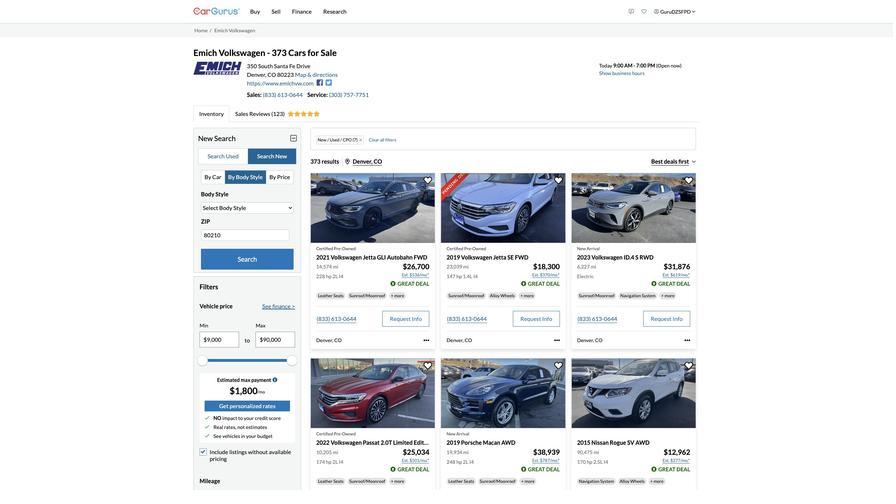 Task type: vqa. For each thing, say whether or not it's contained in the screenshot.


Task type: describe. For each thing, give the bounding box(es) containing it.
denver, co for $26,700
[[316, 337, 342, 344]]

pre- inside "certified pre-owned 2022 volkswagen passat 2.0t limited edition fwd"
[[334, 432, 342, 437]]

fwd inside certified pre-owned 2021 volkswagen jetta gli autobahn fwd
[[414, 254, 428, 261]]

3 star image from the left
[[307, 111, 314, 117]]

max
[[241, 377, 251, 383]]

fwd inside certified pre-owned 2019 volkswagen jetta se fwd
[[515, 254, 529, 261]]

budget
[[257, 433, 273, 439]]

emich volkswagen logo image
[[194, 62, 242, 75]]

1 horizontal spatial to
[[245, 337, 250, 344]]

glacier white 2015 nissan rogue sv awd suv / crossover all-wheel drive continuously variable transmission image
[[572, 358, 696, 429]]

white silver metallic 2019 volkswagen jetta se fwd sedan front-wheel drive 8-speed automatic image
[[441, 173, 566, 243]]

emich volkswagen - 373 cars for sale
[[194, 47, 337, 58]]

info circle image
[[273, 378, 278, 383]]

great for $25,034
[[398, 466, 415, 473]]

$31,876
[[664, 262, 691, 271]]

sunroof/moonroof for $38,939
[[480, 479, 516, 484]]

get
[[219, 403, 229, 409]]

edition
[[414, 439, 432, 446]]

mi for $18,300
[[464, 264, 469, 270]]

cpo
[[343, 137, 352, 143]]

vehicle price
[[200, 303, 233, 310]]

$38,939
[[534, 448, 560, 456]]

i4 for $25,034
[[339, 459, 344, 465]]

ellipsis h image for $18,300
[[554, 338, 560, 344]]

by for by car
[[205, 174, 211, 180]]

owned for $26,700
[[342, 246, 356, 252]]

pure gray w/black roof 2021 volkswagen jetta gli autobahn fwd sedan front-wheel drive 7-speed dual clutch image
[[311, 173, 435, 243]]

check image for see vehicles in your budget
[[205, 434, 210, 439]]

great deal for $18,300
[[528, 281, 560, 287]]

mileage
[[200, 478, 220, 485]]

denver, for $18,300
[[447, 337, 464, 344]]

7751
[[356, 91, 369, 98]]

volkswagen down buy dropdown button
[[229, 27, 255, 33]]

gurudzsfpd menu item
[[651, 1, 700, 22]]

listings
[[229, 449, 247, 455]]

by for by body style
[[228, 174, 235, 180]]

fwd inside "certified pre-owned 2022 volkswagen passat 2.0t limited edition fwd"
[[434, 439, 447, 446]]

used inside button
[[330, 137, 340, 143]]

new for new arrival 2023 volkswagen id.4 s rwd
[[577, 246, 586, 252]]

(833) 613-0644 for $26,700
[[317, 316, 357, 322]]

not
[[237, 424, 245, 430]]

350
[[247, 62, 257, 69]]

alloy for navigation system
[[620, 479, 630, 484]]

2019 inside new arrival 2019 porsche macan awd
[[447, 439, 460, 446]]

alloy for sunroof/moonroof
[[490, 293, 500, 299]]

south
[[258, 62, 273, 69]]

buy button
[[245, 0, 266, 23]]

night blue metallic 2019 porsche macan awd suv / crossover all-wheel drive 7-speed automatic image
[[441, 358, 566, 429]]

0 vertical spatial emich
[[214, 27, 228, 33]]

350 south santa fe drive denver, co 80223 map & directions
[[247, 62, 338, 78]]

body style
[[201, 191, 229, 197]]

request info button for $31,876
[[644, 311, 691, 327]]

$1,800
[[230, 385, 258, 396]]

$12,962
[[664, 448, 691, 456]]

tab list containing inventory
[[194, 106, 700, 122]]

denver, co for $18,300
[[447, 337, 472, 344]]

clear
[[369, 137, 379, 143]]

new for new arrival 2019 porsche macan awd
[[447, 432, 456, 437]]

results
[[322, 158, 339, 165]]

certified for $18,300
[[447, 246, 464, 252]]

search inside new search "dropdown button"
[[214, 134, 236, 143]]

by car
[[205, 174, 222, 180]]

23,039 mi 147 hp 1.4l i4
[[447, 264, 478, 280]]

inventory tab
[[194, 106, 230, 122]]

sales reviews (123)
[[235, 110, 285, 117]]

228
[[316, 273, 325, 280]]

leather for $38,939
[[449, 479, 463, 484]]

estimates
[[246, 424, 267, 430]]

see finance > link
[[262, 302, 295, 311]]

denver, co for $31,876
[[577, 337, 603, 344]]

sell button
[[266, 0, 286, 23]]

leather seats for $26,700
[[318, 293, 344, 299]]

chevron down image
[[692, 10, 696, 13]]

rwd
[[640, 254, 654, 261]]

co for $18,300
[[465, 337, 472, 344]]

great for $12,962
[[659, 466, 676, 473]]

directions
[[313, 71, 338, 78]]

1 star image from the left
[[288, 111, 294, 117]]

fe
[[289, 62, 295, 69]]

gurudzsfpd button
[[651, 1, 700, 22]]

tab list containing by car
[[201, 170, 294, 184]]

$536/mo.*
[[410, 272, 429, 278]]

search for search new
[[257, 153, 274, 160]]

19,934
[[447, 449, 463, 455]]

$619/mo.*
[[671, 272, 690, 278]]

owned inside "certified pre-owned 2022 volkswagen passat 2.0t limited edition fwd"
[[342, 432, 356, 437]]

now)
[[671, 62, 682, 69]]

2015 nissan rogue sv awd
[[577, 439, 650, 446]]

1 vertical spatial 373
[[311, 158, 321, 165]]

volkswagen up 350
[[219, 47, 265, 58]]

cargurus logo homepage link image
[[194, 1, 240, 22]]

certified inside "certified pre-owned 2022 volkswagen passat 2.0t limited edition fwd"
[[316, 432, 333, 437]]

leather seats for $38,939
[[449, 479, 474, 484]]

great for $26,700
[[398, 281, 415, 287]]

all
[[380, 137, 385, 143]]

your for budget
[[246, 433, 256, 439]]

$31,876 est. $619/mo.*
[[663, 262, 691, 278]]

search for search
[[238, 255, 257, 263]]

available
[[269, 449, 291, 455]]

impact
[[222, 415, 237, 421]]

request for $31,876
[[651, 316, 672, 322]]

deal for $31,876
[[677, 281, 691, 287]]

request for $26,700
[[390, 316, 411, 322]]

/ for home
[[210, 27, 212, 33]]

search new tab
[[248, 149, 296, 164]]

0 vertical spatial -
[[267, 47, 270, 58]]

by body style
[[228, 174, 263, 180]]

inventory
[[199, 110, 224, 117]]

denver, co button
[[345, 158, 382, 165]]

0 horizontal spatial navigation system
[[579, 479, 614, 484]]

by car tab
[[201, 171, 225, 184]]

by body style tab
[[225, 171, 266, 184]]

used inside tab
[[226, 153, 239, 160]]

$501/mo.*
[[410, 458, 429, 463]]

i4 for $26,700
[[339, 273, 344, 280]]

without
[[248, 449, 268, 455]]

times image
[[360, 138, 362, 142]]

finance
[[292, 8, 312, 15]]

2021
[[316, 254, 330, 261]]

$25,034 est. $501/mo.*
[[402, 448, 430, 463]]

mi for $31,876
[[591, 264, 597, 270]]

pricing
[[210, 455, 227, 462]]

menu bar containing buy
[[240, 0, 626, 23]]

248
[[447, 459, 456, 465]]

great deal for $38,939
[[528, 466, 560, 473]]

613- for $18,300
[[462, 316, 474, 322]]

2 star image from the left
[[314, 111, 320, 117]]

pre- for $26,700
[[334, 246, 342, 252]]

2015
[[577, 439, 591, 446]]

great for $38,939
[[528, 466, 545, 473]]

map
[[295, 71, 306, 78]]

(123)
[[271, 110, 285, 117]]

deal for $38,939
[[546, 466, 560, 473]]

volkswagen inside new arrival 2023 volkswagen id.4 s rwd
[[592, 254, 623, 261]]

sales: (833) 613-0644
[[247, 91, 303, 98]]

santa
[[274, 62, 288, 69]]

tab list containing search used
[[198, 148, 297, 165]]

map & directions link
[[295, 71, 338, 78]]

see for see finance >
[[262, 303, 271, 310]]

90,475
[[577, 449, 593, 455]]

owned for $18,300
[[473, 246, 486, 252]]

hp for $26,700
[[326, 273, 332, 280]]

deal for $26,700
[[416, 281, 430, 287]]

19,934 mi 248 hp 2l i4
[[447, 449, 474, 465]]

174
[[316, 459, 325, 465]]

search used
[[208, 153, 239, 160]]

deal for $12,962
[[677, 466, 691, 473]]

hp for $12,962
[[587, 459, 593, 465]]

mi for $12,962
[[594, 449, 599, 455]]

(833) 613-0644 button for $26,700
[[316, 311, 357, 327]]

90,475 mi 170 hp 2.5l i4
[[577, 449, 609, 465]]

awd inside new arrival 2019 porsche macan awd
[[502, 439, 516, 446]]

service: (303) 757-7751
[[308, 91, 369, 98]]

research button
[[318, 0, 352, 23]]

147
[[447, 273, 456, 280]]

your for credit
[[244, 415, 254, 421]]

2.5l
[[594, 459, 603, 465]]

map marker alt image
[[345, 159, 350, 164]]

1 vertical spatial style
[[216, 191, 229, 197]]

see for see vehicles in your budget
[[214, 433, 222, 439]]

more for $25,034
[[394, 479, 404, 484]]

sales
[[235, 110, 248, 117]]

+ for $18,300
[[521, 293, 523, 299]]

credit
[[255, 415, 268, 421]]

buy
[[250, 8, 260, 15]]

2019 inside certified pre-owned 2019 volkswagen jetta se fwd
[[447, 254, 460, 261]]

613- for $26,700
[[331, 316, 343, 322]]

i4 for $18,300
[[474, 273, 478, 280]]

(833) 613-0644 button for $18,300
[[447, 311, 488, 327]]

service:
[[308, 91, 328, 98]]

- inside today 9:00 am - 7:00 pm (open now) show business hours
[[634, 62, 636, 69]]

0 horizontal spatial to
[[238, 415, 243, 421]]

+ more for $18,300
[[521, 293, 534, 299]]

(833) 613-0644 for $31,876
[[578, 316, 618, 322]]

request info button for $18,300
[[513, 311, 560, 327]]

gurudzsfpd
[[661, 8, 691, 15]]

more for $38,939
[[525, 479, 535, 484]]

(833) 613-0644 button for $31,876
[[577, 311, 618, 327]]

request info for $26,700
[[390, 316, 422, 322]]

$1,800 /mo
[[230, 385, 265, 396]]

alloy wheels for navigation system
[[620, 479, 645, 484]]

info for $31,876
[[673, 316, 683, 322]]

deal for $18,300
[[546, 281, 560, 287]]

0 horizontal spatial system
[[601, 479, 614, 484]]

2023
[[577, 254, 591, 261]]

alloy wheels for sunroof/moonroof
[[490, 293, 515, 299]]

0 vertical spatial navigation
[[621, 293, 641, 299]]

new / used / cpo (7) button
[[316, 136, 364, 144]]

check image for real rates, not estimates
[[205, 425, 210, 430]]

request info for $31,876
[[651, 316, 683, 322]]

research
[[323, 8, 347, 15]]

+ more for $26,700
[[391, 293, 404, 299]]



Task type: locate. For each thing, give the bounding box(es) containing it.
est. $619/mo.* button
[[663, 272, 691, 279]]

style down car
[[216, 191, 229, 197]]

2 request info from the left
[[521, 316, 553, 322]]

menu bar
[[240, 0, 626, 23]]

arrival up the 'porsche' on the right of the page
[[457, 432, 470, 437]]

wheels for sunroof/moonroof
[[501, 293, 515, 299]]

+ more for $31,876
[[662, 293, 675, 299]]

Min text field
[[200, 332, 239, 347]]

electric
[[577, 273, 594, 280]]

2l for $26,700
[[333, 273, 338, 280]]

mi inside 23,039 mi 147 hp 1.4l i4
[[464, 264, 469, 270]]

i4 inside 19,934 mi 248 hp 2l i4
[[470, 459, 474, 465]]

mi
[[333, 264, 338, 270], [464, 264, 469, 270], [591, 264, 597, 270], [333, 449, 338, 455], [464, 449, 469, 455], [594, 449, 599, 455]]

certified inside certified pre-owned 2021 volkswagen jetta gli autobahn fwd
[[316, 246, 333, 252]]

by
[[205, 174, 211, 180], [228, 174, 235, 180], [270, 174, 276, 180]]

$26,700
[[403, 262, 430, 271]]

/
[[210, 27, 212, 33], [328, 137, 329, 143], [340, 137, 342, 143]]

1 info from the left
[[412, 316, 422, 322]]

mi inside 19,934 mi 248 hp 2l i4
[[464, 449, 469, 455]]

request info
[[390, 316, 422, 322], [521, 316, 553, 322], [651, 316, 683, 322]]

see left "finance" at the left of page
[[262, 303, 271, 310]]

certified inside certified pre-owned 2019 volkswagen jetta se fwd
[[447, 246, 464, 252]]

est. down $38,939
[[533, 458, 539, 463]]

rates
[[263, 403, 276, 409]]

est. $536/mo.* button
[[402, 272, 430, 279]]

search button
[[201, 249, 294, 270]]

1 vertical spatial alloy
[[620, 479, 630, 484]]

(833) 613-0644 link
[[263, 91, 308, 98]]

170
[[577, 459, 586, 465]]

1 request info from the left
[[390, 316, 422, 322]]

sunroof/moonroof
[[350, 293, 385, 299], [449, 293, 485, 299], [579, 293, 615, 299], [350, 479, 385, 484], [480, 479, 516, 484]]

6,227
[[577, 264, 590, 270]]

seats down 19,934 mi 248 hp 2l i4
[[464, 479, 474, 484]]

mi right 6,227
[[591, 264, 597, 270]]

373 left "results"
[[311, 158, 321, 165]]

757-
[[344, 91, 356, 98]]

hp inside "90,475 mi 170 hp 2.5l i4"
[[587, 459, 593, 465]]

mi inside '10,205 mi 174 hp 2l i4'
[[333, 449, 338, 455]]

i4 inside 14,574 mi 228 hp 2l i4
[[339, 273, 344, 280]]

613- for $31,876
[[592, 316, 604, 322]]

1 horizontal spatial request
[[521, 316, 541, 322]]

mi up 1.4l
[[464, 264, 469, 270]]

aurora red metallic 2022 volkswagen passat 2.0t limited edition fwd sedan front-wheel drive 6-speed automatic image
[[311, 358, 435, 429]]

more down 'est. $370/mo.*' button
[[524, 293, 534, 299]]

add a car review image
[[629, 9, 634, 14]]

1 horizontal spatial star image
[[314, 111, 320, 117]]

volkswagen inside "certified pre-owned 2022 volkswagen passat 2.0t limited edition fwd"
[[331, 439, 362, 446]]

0 horizontal spatial used
[[226, 153, 239, 160]]

by left car
[[205, 174, 211, 180]]

jetta
[[363, 254, 376, 261], [494, 254, 507, 261]]

1 horizontal spatial (833) 613-0644
[[447, 316, 487, 322]]

leather for $26,700
[[318, 293, 333, 299]]

denver, for $26,700
[[316, 337, 333, 344]]

more down the est. $501/mo.* button on the left of the page
[[394, 479, 404, 484]]

deal down the "$619/mo.*"
[[677, 281, 691, 287]]

new for new search
[[198, 134, 213, 143]]

1 horizontal spatial by
[[228, 174, 235, 180]]

1 horizontal spatial request info
[[521, 316, 553, 322]]

rogue
[[610, 439, 627, 446]]

arrival
[[587, 246, 600, 252], [457, 432, 470, 437]]

1 awd from the left
[[502, 439, 516, 446]]

pre- inside certified pre-owned 2021 volkswagen jetta gli autobahn fwd
[[334, 246, 342, 252]]

1 horizontal spatial jetta
[[494, 254, 507, 261]]

great deal for $26,700
[[398, 281, 430, 287]]

i4 inside 23,039 mi 147 hp 1.4l i4
[[474, 273, 478, 280]]

price
[[277, 174, 290, 180]]

star image right (123)
[[301, 111, 307, 117]]

by price tab
[[266, 171, 293, 184]]

i4 down the 'porsche' on the right of the page
[[470, 459, 474, 465]]

0 horizontal spatial style
[[216, 191, 229, 197]]

great deal for $25,034
[[398, 466, 430, 473]]

1 2019 from the top
[[447, 254, 460, 261]]

2 2019 from the top
[[447, 439, 460, 446]]

mi down the 'porsche' on the right of the page
[[464, 449, 469, 455]]

hp right 248
[[457, 459, 462, 465]]

jetta for $18,300
[[494, 254, 507, 261]]

more for $18,300
[[524, 293, 534, 299]]

deal down $787/mo.* at bottom
[[546, 466, 560, 473]]

/ for new
[[328, 137, 329, 143]]

0 horizontal spatial -
[[267, 47, 270, 58]]

owned inside certified pre-owned 2021 volkswagen jetta gli autobahn fwd
[[342, 246, 356, 252]]

seats for $38,939
[[464, 479, 474, 484]]

373 up santa at the top left of page
[[272, 47, 287, 58]]

pre- inside certified pre-owned 2019 volkswagen jetta se fwd
[[465, 246, 473, 252]]

$277/mo.*
[[671, 458, 690, 463]]

your
[[244, 415, 254, 421], [246, 433, 256, 439]]

est. inside $12,962 est. $277/mo.*
[[663, 458, 670, 463]]

in
[[241, 433, 245, 439]]

2 horizontal spatial (833) 613-0644
[[578, 316, 618, 322]]

saved cars image
[[642, 9, 647, 14]]

(open
[[657, 62, 670, 69]]

certified up 2022
[[316, 432, 333, 437]]

1 horizontal spatial used
[[330, 137, 340, 143]]

1 vertical spatial see
[[214, 433, 222, 439]]

filters
[[385, 137, 397, 143]]

rates,
[[224, 424, 237, 430]]

more for $31,876
[[665, 293, 675, 299]]

new inside tab
[[276, 153, 287, 160]]

https://www.emichvw.com link
[[247, 80, 314, 87]]

0 horizontal spatial see
[[214, 433, 222, 439]]

personalized
[[230, 403, 262, 409]]

est. for $12,962
[[663, 458, 670, 463]]

0 horizontal spatial alloy wheels
[[490, 293, 515, 299]]

certified pre-owned 2019 volkswagen jetta se fwd
[[447, 246, 529, 261]]

1 vertical spatial navigation
[[579, 479, 600, 484]]

owned inside certified pre-owned 2019 volkswagen jetta se fwd
[[473, 246, 486, 252]]

0 horizontal spatial (833) 613-0644 button
[[316, 311, 357, 327]]

1 vertical spatial arrival
[[457, 432, 470, 437]]

more down est. $536/mo.* button
[[394, 293, 404, 299]]

2 request info button from the left
[[513, 311, 560, 327]]

deal down $536/mo.*
[[416, 281, 430, 287]]

1 horizontal spatial body
[[236, 174, 249, 180]]

new arrival 2023 volkswagen id.4 s rwd
[[577, 246, 654, 261]]

1 horizontal spatial info
[[543, 316, 553, 322]]

sunroof/moonroof for $25,034
[[350, 479, 385, 484]]

0 vertical spatial body
[[236, 174, 249, 180]]

leather for $25,034
[[318, 479, 333, 484]]

include listings without available pricing
[[210, 449, 291, 462]]

check image
[[205, 425, 210, 430], [205, 434, 210, 439]]

1.4l
[[463, 273, 473, 280]]

1 horizontal spatial 373
[[311, 158, 321, 165]]

2 request from the left
[[521, 316, 541, 322]]

https://www.emichvw.com
[[247, 80, 314, 87]]

great deal down est. $787/mo.* button
[[528, 466, 560, 473]]

2l inside 14,574 mi 228 hp 2l i4
[[333, 273, 338, 280]]

by for by price
[[270, 174, 276, 180]]

0 vertical spatial wheels
[[501, 293, 515, 299]]

new inside new arrival 2023 volkswagen id.4 s rwd
[[577, 246, 586, 252]]

1 check image from the top
[[205, 425, 210, 430]]

jetta inside certified pre-owned 2019 volkswagen jetta se fwd
[[494, 254, 507, 261]]

owned up '10,205 mi 174 hp 2l i4'
[[342, 432, 356, 437]]

1 horizontal spatial system
[[642, 293, 656, 299]]

sales:
[[247, 91, 262, 98]]

leather seats down 174
[[318, 479, 344, 484]]

2 horizontal spatial request info button
[[644, 311, 691, 327]]

est. down $18,300 at the bottom
[[533, 272, 539, 278]]

2l right 248
[[463, 459, 469, 465]]

star image
[[301, 111, 307, 117], [314, 111, 320, 117]]

0 vertical spatial style
[[250, 174, 263, 180]]

0 horizontal spatial fwd
[[414, 254, 428, 261]]

jetta for $26,700
[[363, 254, 376, 261]]

1 horizontal spatial /
[[328, 137, 329, 143]]

0 horizontal spatial ellipsis h image
[[554, 338, 560, 344]]

0 horizontal spatial 373
[[272, 47, 287, 58]]

certified up 2021
[[316, 246, 333, 252]]

minus square image
[[290, 135, 297, 142]]

great down est. $536/mo.* button
[[398, 281, 415, 287]]

est. inside $31,876 est. $619/mo.*
[[663, 272, 670, 278]]

0 horizontal spatial wheels
[[501, 293, 515, 299]]

co inside 350 south santa fe drive denver, co 80223 map & directions
[[268, 71, 276, 78]]

seats for $26,700
[[334, 293, 344, 299]]

car
[[212, 174, 222, 180]]

payment
[[251, 377, 271, 383]]

by right car
[[228, 174, 235, 180]]

star image
[[288, 111, 294, 117], [294, 111, 301, 117], [307, 111, 314, 117]]

more down est. $787/mo.* button
[[525, 479, 535, 484]]

1 star image from the left
[[301, 111, 307, 117]]

0 horizontal spatial info
[[412, 316, 422, 322]]

1 (833) 613-0644 button from the left
[[316, 311, 357, 327]]

system
[[642, 293, 656, 299], [601, 479, 614, 484]]

i4 right 174
[[339, 459, 344, 465]]

2 horizontal spatial (833) 613-0644 button
[[577, 311, 618, 327]]

see inside see finance > link
[[262, 303, 271, 310]]

+ more down est. $277/mo.* button
[[651, 479, 664, 484]]

seats for $25,034
[[334, 479, 344, 484]]

to left max 'text box'
[[245, 337, 250, 344]]

0 horizontal spatial body
[[201, 191, 214, 197]]

owned up 23,039 mi 147 hp 1.4l i4
[[473, 246, 486, 252]]

new for new / used / cpo (7)
[[318, 137, 327, 143]]

co for $26,700
[[334, 337, 342, 344]]

great down est. $277/mo.* button
[[659, 466, 676, 473]]

new up '373 results'
[[318, 137, 327, 143]]

limited
[[393, 439, 413, 446]]

1 horizontal spatial style
[[250, 174, 263, 180]]

1 horizontal spatial see
[[262, 303, 271, 310]]

mi right '14,574' on the bottom left of the page
[[333, 264, 338, 270]]

passat
[[363, 439, 380, 446]]

1 horizontal spatial ellipsis h image
[[685, 338, 691, 344]]

request info for $18,300
[[521, 316, 553, 322]]

est. inside "$26,700 est. $536/mo.*"
[[402, 272, 409, 278]]

filters
[[200, 283, 218, 291]]

search inside button
[[238, 255, 257, 263]]

wheels for navigation system
[[631, 479, 645, 484]]

0644 for $18,300
[[474, 316, 487, 322]]

2 horizontal spatial by
[[270, 174, 276, 180]]

awd right macan
[[502, 439, 516, 446]]

- right 'am'
[[634, 62, 636, 69]]

leather down 248
[[449, 479, 463, 484]]

1 horizontal spatial alloy wheels
[[620, 479, 645, 484]]

hp inside 19,934 mi 248 hp 2l i4
[[457, 459, 462, 465]]

fwd up $26,700
[[414, 254, 428, 261]]

request
[[390, 316, 411, 322], [521, 316, 541, 322], [651, 316, 672, 322]]

i4 inside '10,205 mi 174 hp 2l i4'
[[339, 459, 344, 465]]

arrival for volkswagen
[[587, 246, 600, 252]]

1 horizontal spatial awd
[[636, 439, 650, 446]]

3 info from the left
[[673, 316, 683, 322]]

certified pre-owned 2021 volkswagen jetta gli autobahn fwd
[[316, 246, 428, 261]]

get personalized rates button
[[205, 401, 290, 412]]

search used tab
[[199, 149, 248, 164]]

mi for $26,700
[[333, 264, 338, 270]]

2l inside '10,205 mi 174 hp 2l i4'
[[333, 459, 338, 465]]

3 request from the left
[[651, 316, 672, 322]]

mi for $25,034
[[333, 449, 338, 455]]

2019 up 19,934
[[447, 439, 460, 446]]

3 by from the left
[[270, 174, 276, 180]]

jetta inside certified pre-owned 2021 volkswagen jetta gli autobahn fwd
[[363, 254, 376, 261]]

hp inside '10,205 mi 174 hp 2l i4'
[[326, 459, 332, 465]]

1 horizontal spatial -
[[634, 62, 636, 69]]

user icon image
[[655, 9, 660, 14]]

0 vertical spatial arrival
[[587, 246, 600, 252]]

0 horizontal spatial awd
[[502, 439, 516, 446]]

1 request from the left
[[390, 316, 411, 322]]

search inside search used tab
[[208, 153, 225, 160]]

certified up '23,039'
[[447, 246, 464, 252]]

1 vertical spatial body
[[201, 191, 214, 197]]

2 awd from the left
[[636, 439, 650, 446]]

to up the real rates, not estimates
[[238, 415, 243, 421]]

arrival inside new arrival 2019 porsche macan awd
[[457, 432, 470, 437]]

1 vertical spatial emich
[[194, 47, 217, 58]]

mi inside "90,475 mi 170 hp 2.5l i4"
[[594, 449, 599, 455]]

twitter - emich volkswagen image
[[326, 79, 332, 86]]

search down new search
[[208, 153, 225, 160]]

1 (833) 613-0644 from the left
[[317, 316, 357, 322]]

s
[[636, 254, 639, 261]]

i4 right 1.4l
[[474, 273, 478, 280]]

price
[[220, 303, 233, 310]]

new arrival 2019 porsche macan awd
[[447, 432, 516, 446]]

info for $26,700
[[412, 316, 422, 322]]

drive
[[297, 62, 311, 69]]

search for search used
[[208, 153, 225, 160]]

0644 for $26,700
[[343, 316, 357, 322]]

0 horizontal spatial by
[[205, 174, 211, 180]]

more down est. $277/mo.* button
[[654, 479, 664, 484]]

3 request info button from the left
[[644, 311, 691, 327]]

i4 right the 2.5l
[[604, 459, 609, 465]]

1 vertical spatial used
[[226, 153, 239, 160]]

0 horizontal spatial /
[[210, 27, 212, 33]]

seats down 14,574 mi 228 hp 2l i4
[[334, 293, 344, 299]]

(833) 613-0644 for $18,300
[[447, 316, 487, 322]]

great down 'est. $370/mo.*' button
[[528, 281, 545, 287]]

new search button
[[198, 128, 297, 148]]

1 vertical spatial your
[[246, 433, 256, 439]]

am
[[625, 62, 633, 69]]

2 vertical spatial tab list
[[201, 170, 294, 184]]

hp inside 23,039 mi 147 hp 1.4l i4
[[457, 273, 462, 280]]

1 vertical spatial system
[[601, 479, 614, 484]]

search up by price
[[257, 153, 274, 160]]

deal down $277/mo.*
[[677, 466, 691, 473]]

1 vertical spatial 2019
[[447, 439, 460, 446]]

more down 'est. $619/mo.*' button
[[665, 293, 675, 299]]

est. inside $18,300 est. $370/mo.*
[[533, 272, 539, 278]]

0 horizontal spatial alloy
[[490, 293, 500, 299]]

1 horizontal spatial wheels
[[631, 479, 645, 484]]

jetta left se on the bottom right of the page
[[494, 254, 507, 261]]

ellipsis h image for $31,876
[[685, 338, 691, 344]]

14,574 mi 228 hp 2l i4
[[316, 264, 344, 280]]

0 horizontal spatial jetta
[[363, 254, 376, 261]]

hp for $25,034
[[326, 459, 332, 465]]

navigation
[[621, 293, 641, 299], [579, 479, 600, 484]]

0644 for $31,876
[[604, 316, 618, 322]]

0 horizontal spatial arrival
[[457, 432, 470, 437]]

volkswagen inside certified pre-owned 2019 volkswagen jetta se fwd
[[461, 254, 492, 261]]

hp right 228 in the bottom of the page
[[326, 273, 332, 280]]

1 vertical spatial to
[[238, 415, 243, 421]]

great down 'est. $619/mo.*' button
[[659, 281, 676, 287]]

7:00
[[637, 62, 647, 69]]

include
[[210, 449, 228, 455]]

est. for $26,700
[[402, 272, 409, 278]]

new inside button
[[318, 137, 327, 143]]

seats
[[334, 293, 344, 299], [334, 479, 344, 484], [464, 479, 474, 484]]

ZIP telephone field
[[201, 229, 289, 241]]

1 horizontal spatial navigation
[[621, 293, 641, 299]]

0 vertical spatial system
[[642, 293, 656, 299]]

denver,
[[247, 71, 267, 78], [353, 158, 373, 165], [316, 337, 333, 344], [447, 337, 464, 344], [577, 337, 594, 344]]

leather seats down 228 in the bottom of the page
[[318, 293, 344, 299]]

0 vertical spatial check image
[[205, 425, 210, 430]]

certified pre-owned 2022 volkswagen passat 2.0t limited edition fwd
[[316, 432, 447, 446]]

see
[[262, 303, 271, 310], [214, 433, 222, 439]]

3 (833) 613-0644 button from the left
[[577, 311, 618, 327]]

- up south
[[267, 47, 270, 58]]

pre- up '10,205 mi 174 hp 2l i4'
[[334, 432, 342, 437]]

hp right 174
[[326, 459, 332, 465]]

denver, inside 350 south santa fe drive denver, co 80223 map & directions
[[247, 71, 267, 78]]

3 request info from the left
[[651, 316, 683, 322]]

great deal for $12,962
[[659, 466, 691, 473]]

leather seats for $25,034
[[318, 479, 344, 484]]

i4 right 228 in the bottom of the page
[[339, 273, 344, 280]]

owned up 14,574 mi 228 hp 2l i4
[[342, 246, 356, 252]]

request for $18,300
[[521, 316, 541, 322]]

+ more down 'est. $619/mo.*' button
[[662, 293, 675, 299]]

denver, for $31,876
[[577, 337, 594, 344]]

i4 inside "90,475 mi 170 hp 2.5l i4"
[[604, 459, 609, 465]]

style left by price
[[250, 174, 263, 180]]

more for $26,700
[[394, 293, 404, 299]]

1 request info button from the left
[[383, 311, 430, 327]]

1 vertical spatial -
[[634, 62, 636, 69]]

0 horizontal spatial (833) 613-0644
[[317, 316, 357, 322]]

1 horizontal spatial alloy
[[620, 479, 630, 484]]

est. inside $38,939 est. $787/mo.*
[[533, 458, 539, 463]]

2l
[[333, 273, 338, 280], [333, 459, 338, 465], [463, 459, 469, 465]]

+ more down est. $787/mo.* button
[[522, 479, 535, 484]]

0 vertical spatial 373
[[272, 47, 287, 58]]

new inside new arrival 2019 porsche macan awd
[[447, 432, 456, 437]]

get personalized rates
[[219, 403, 276, 409]]

+ more down the est. $501/mo.* button on the left of the page
[[391, 479, 404, 484]]

new inside "dropdown button"
[[198, 134, 213, 143]]

great down the est. $501/mo.* button on the left of the page
[[398, 466, 415, 473]]

sell
[[272, 8, 281, 15]]

new up 19,934
[[447, 432, 456, 437]]

gli
[[377, 254, 386, 261]]

est. for $38,939
[[533, 458, 539, 463]]

hp for $38,939
[[457, 459, 462, 465]]

cars
[[289, 47, 306, 58]]

check image
[[205, 416, 210, 421]]

search down zip phone field
[[238, 255, 257, 263]]

hp for $18,300
[[457, 273, 462, 280]]

2 horizontal spatial info
[[673, 316, 683, 322]]

0 horizontal spatial request info
[[390, 316, 422, 322]]

0 vertical spatial navigation system
[[621, 293, 656, 299]]

pure gray 2023 volkswagen id.4 s rwd suv / crossover rear-wheel drive automatic image
[[572, 173, 696, 243]]

for
[[308, 47, 319, 58]]

1 vertical spatial wheels
[[631, 479, 645, 484]]

2 (833) 613-0644 from the left
[[447, 316, 487, 322]]

pre- for $18,300
[[465, 246, 473, 252]]

body right car
[[236, 174, 249, 180]]

fwd right se on the bottom right of the page
[[515, 254, 529, 261]]

0 horizontal spatial request
[[390, 316, 411, 322]]

tab list
[[194, 106, 700, 122], [198, 148, 297, 165], [201, 170, 294, 184]]

leather down 174
[[318, 479, 333, 484]]

seats down '10,205 mi 174 hp 2l i4'
[[334, 479, 344, 484]]

0 vertical spatial your
[[244, 415, 254, 421]]

2 jetta from the left
[[494, 254, 507, 261]]

est. inside $25,034 est. $501/mo.*
[[402, 458, 409, 463]]

new search
[[198, 134, 236, 143]]

star image down service:
[[314, 111, 320, 117]]

deal for $25,034
[[416, 466, 430, 473]]

your right in
[[246, 433, 256, 439]]

fwd right edition
[[434, 439, 447, 446]]

leather
[[318, 293, 333, 299], [318, 479, 333, 484], [449, 479, 463, 484]]

>
[[292, 303, 295, 310]]

mi right 10,205
[[333, 449, 338, 455]]

0 vertical spatial 2019
[[447, 254, 460, 261]]

wheels
[[501, 293, 515, 299], [631, 479, 645, 484]]

1 vertical spatial tab list
[[198, 148, 297, 165]]

info for $18,300
[[543, 316, 553, 322]]

alloy
[[490, 293, 500, 299], [620, 479, 630, 484]]

hp inside 14,574 mi 228 hp 2l i4
[[326, 273, 332, 280]]

1 vertical spatial navigation system
[[579, 479, 614, 484]]

volkswagen up 23,039 mi 147 hp 1.4l i4
[[461, 254, 492, 261]]

deal down $370/mo.*
[[546, 281, 560, 287]]

2l inside 19,934 mi 248 hp 2l i4
[[463, 459, 469, 465]]

2 horizontal spatial request info
[[651, 316, 683, 322]]

1 horizontal spatial request info button
[[513, 311, 560, 327]]

$12,962 est. $277/mo.*
[[663, 448, 691, 463]]

search inside search new tab
[[257, 153, 274, 160]]

1 by from the left
[[205, 174, 211, 180]]

Max text field
[[256, 332, 295, 347]]

hp right 147
[[457, 273, 462, 280]]

2 ellipsis h image from the left
[[685, 338, 691, 344]]

/mo
[[258, 389, 265, 395]]

volkswagen up '10,205 mi 174 hp 2l i4'
[[331, 439, 362, 446]]

0 vertical spatial used
[[330, 137, 340, 143]]

2l for $25,034
[[333, 459, 338, 465]]

i4 for $38,939
[[470, 459, 474, 465]]

+ more for $25,034
[[391, 479, 404, 484]]

certified for $26,700
[[316, 246, 333, 252]]

i4 for $12,962
[[604, 459, 609, 465]]

request info button for $26,700
[[383, 311, 430, 327]]

3 (833) 613-0644 from the left
[[578, 316, 618, 322]]

mi inside 14,574 mi 228 hp 2l i4
[[333, 264, 338, 270]]

0 vertical spatial tab list
[[194, 106, 700, 122]]

+ more down 'est. $370/mo.*' button
[[521, 293, 534, 299]]

body
[[236, 174, 249, 180], [201, 191, 214, 197]]

1 ellipsis h image from the left
[[554, 338, 560, 344]]

great deal down 'est. $370/mo.*' button
[[528, 281, 560, 287]]

used left cpo
[[330, 137, 340, 143]]

great deal
[[398, 281, 430, 287], [528, 281, 560, 287], [659, 281, 691, 287], [398, 466, 430, 473], [528, 466, 560, 473], [659, 466, 691, 473]]

0 horizontal spatial request info button
[[383, 311, 430, 327]]

by left 'price'
[[270, 174, 276, 180]]

great down est. $787/mo.* button
[[528, 466, 545, 473]]

2l right 228 in the bottom of the page
[[333, 273, 338, 280]]

0 horizontal spatial navigation
[[579, 479, 600, 484]]

2 by from the left
[[228, 174, 235, 180]]

co for $31,876
[[595, 337, 603, 344]]

0 horizontal spatial star image
[[301, 111, 307, 117]]

mi for $38,939
[[464, 449, 469, 455]]

1 jetta from the left
[[363, 254, 376, 261]]

2 horizontal spatial request
[[651, 316, 672, 322]]

gurudzsfpd menu
[[626, 1, 700, 22]]

6,227 mi electric
[[577, 264, 597, 280]]

0 vertical spatial see
[[262, 303, 271, 310]]

used down new search "dropdown button"
[[226, 153, 239, 160]]

clear all filters
[[369, 137, 397, 143]]

used
[[330, 137, 340, 143], [226, 153, 239, 160]]

2 check image from the top
[[205, 434, 210, 439]]

1 vertical spatial alloy wheels
[[620, 479, 645, 484]]

pre- up 14,574 mi 228 hp 2l i4
[[334, 246, 342, 252]]

0 vertical spatial to
[[245, 337, 250, 344]]

1 horizontal spatial arrival
[[587, 246, 600, 252]]

volkswagen inside certified pre-owned 2021 volkswagen jetta gli autobahn fwd
[[331, 254, 362, 261]]

2l right 174
[[333, 459, 338, 465]]

porsche
[[461, 439, 482, 446]]

est.
[[402, 272, 409, 278], [533, 272, 539, 278], [663, 272, 670, 278], [402, 458, 409, 463], [533, 458, 539, 463], [663, 458, 670, 463]]

deal down $501/mo.*
[[416, 466, 430, 473]]

great deal down est. $277/mo.* button
[[659, 466, 691, 473]]

body inside tab
[[236, 174, 249, 180]]

leather seats down 248
[[449, 479, 474, 484]]

est. down $31,876
[[663, 272, 670, 278]]

1 horizontal spatial (833) 613-0644 button
[[447, 311, 488, 327]]

ellipsis h image
[[424, 338, 430, 344]]

2 star image from the left
[[294, 111, 301, 117]]

2 horizontal spatial /
[[340, 137, 342, 143]]

style inside tab
[[250, 174, 263, 180]]

est. down $25,034
[[402, 458, 409, 463]]

10,205
[[316, 449, 332, 455]]

hp right 170
[[587, 459, 593, 465]]

owned
[[342, 246, 356, 252], [473, 246, 486, 252], [342, 432, 356, 437]]

arrival inside new arrival 2023 volkswagen id.4 s rwd
[[587, 246, 600, 252]]

great deal down 'est. $619/mo.*' button
[[659, 281, 691, 287]]

volkswagen left id.4
[[592, 254, 623, 261]]

mi inside 6,227 mi electric
[[591, 264, 597, 270]]

1 horizontal spatial navigation system
[[621, 293, 656, 299]]

2 horizontal spatial fwd
[[515, 254, 529, 261]]

1 horizontal spatial fwd
[[434, 439, 447, 446]]

0 vertical spatial alloy wheels
[[490, 293, 515, 299]]

2 (833) 613-0644 button from the left
[[447, 311, 488, 327]]

+ for $26,700
[[391, 293, 394, 299]]

+ for $25,034
[[391, 479, 394, 484]]

new down inventory tab
[[198, 134, 213, 143]]

finance button
[[286, 0, 318, 23]]

ellipsis h image
[[554, 338, 560, 344], [685, 338, 691, 344]]

arrival for porsche
[[457, 432, 470, 437]]

+
[[391, 293, 394, 299], [521, 293, 523, 299], [662, 293, 664, 299], [391, 479, 394, 484], [522, 479, 524, 484], [651, 479, 653, 484]]

2 info from the left
[[543, 316, 553, 322]]

est. for $31,876
[[663, 272, 670, 278]]

facebook - emich volkswagen image
[[317, 79, 323, 86]]

+ for $31,876
[[662, 293, 664, 299]]



